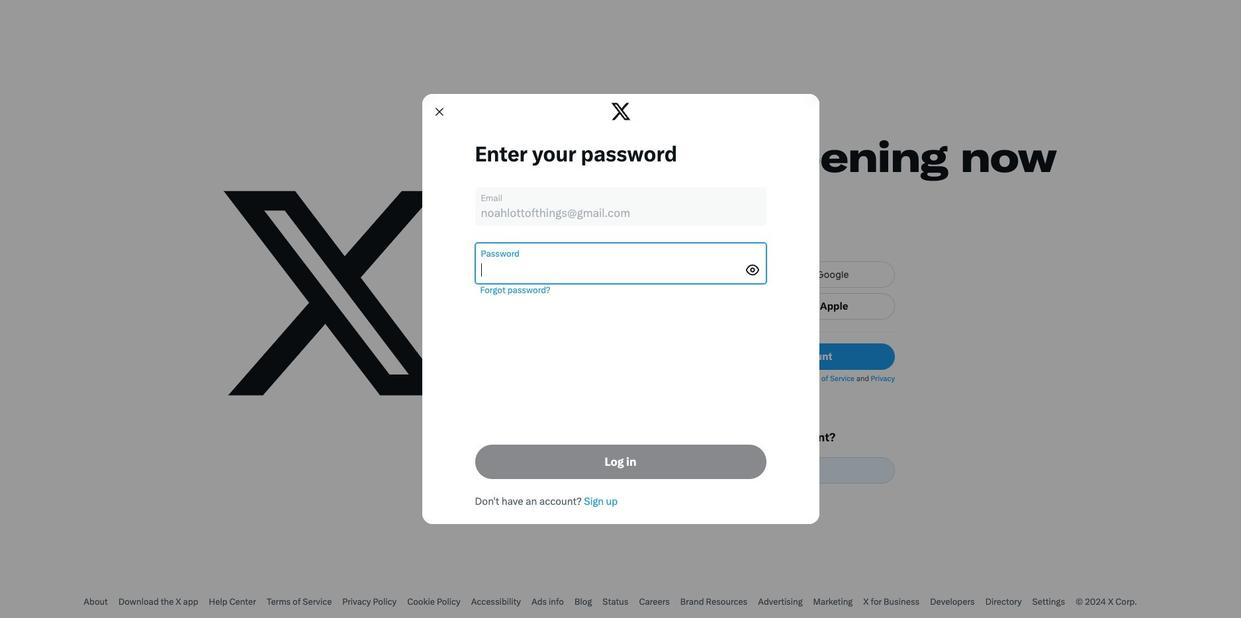 Task type: locate. For each thing, give the bounding box(es) containing it.
group
[[0, 0, 1241, 618], [422, 94, 819, 524]]

x image
[[612, 103, 631, 120]]

None password field
[[481, 263, 742, 277]]

None text field
[[481, 207, 760, 220]]

dialog
[[0, 0, 1241, 618]]



Task type: describe. For each thing, give the bounding box(es) containing it.
x image
[[610, 94, 632, 129]]

footer navigation
[[0, 586, 1231, 618]]



Task type: vqa. For each thing, say whether or not it's contained in the screenshot.
the 5h link
no



